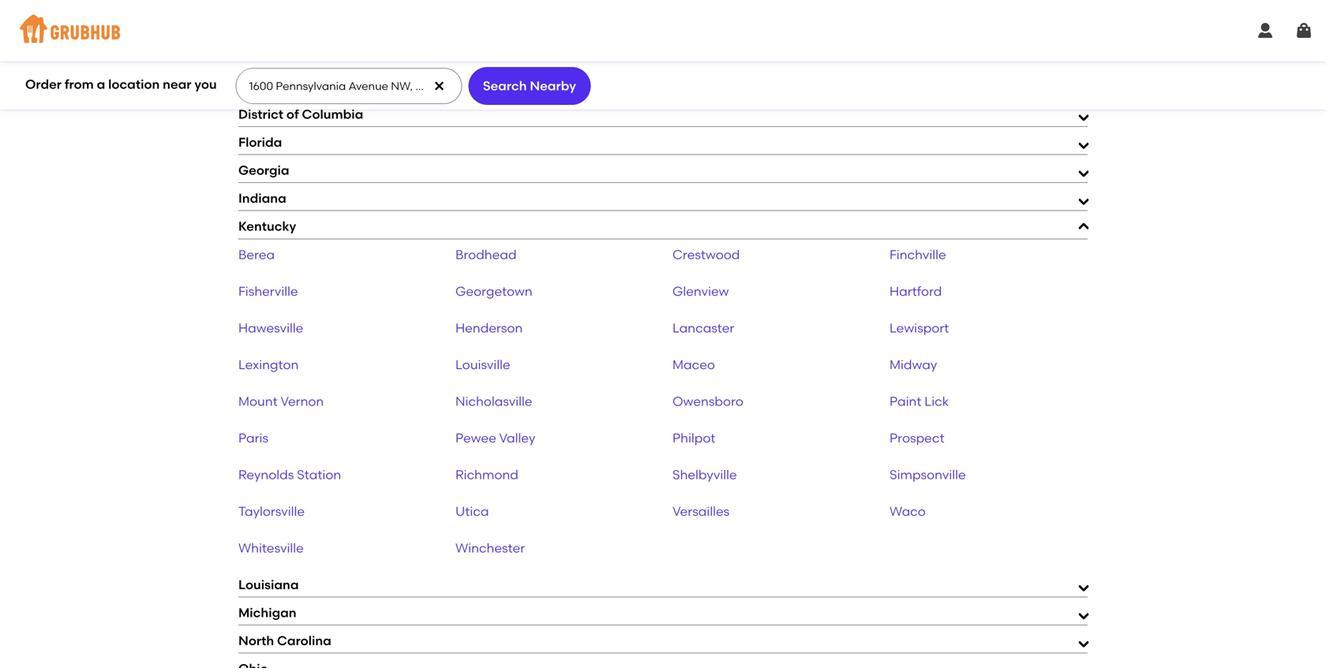 Task type: vqa. For each thing, say whether or not it's contained in the screenshot.
Twitter at the left of the page
no



Task type: describe. For each thing, give the bounding box(es) containing it.
paint lick
[[890, 394, 949, 409]]

carolina
[[277, 634, 331, 649]]

reynolds station
[[238, 467, 341, 483]]

glenview
[[673, 284, 729, 299]]

georgia
[[238, 163, 289, 178]]

north
[[238, 634, 274, 649]]

indiana
[[238, 191, 286, 206]]

finchville
[[890, 247, 946, 262]]

berea
[[238, 247, 275, 262]]

order from a location near you
[[25, 77, 217, 92]]

richmond link
[[455, 467, 518, 483]]

prospect
[[890, 431, 945, 446]]

search
[[483, 78, 527, 93]]

you
[[194, 77, 217, 92]]

order
[[25, 77, 62, 92]]

shelbyville
[[673, 467, 737, 483]]

louisville
[[455, 357, 510, 372]]

philpot
[[673, 431, 715, 446]]

henderson link
[[455, 320, 523, 336]]

owensboro
[[673, 394, 744, 409]]

delaware
[[238, 79, 298, 94]]

vernon
[[281, 394, 324, 409]]

main navigation navigation
[[0, 0, 1326, 62]]

near
[[163, 77, 191, 92]]

berea link
[[238, 247, 275, 262]]

lexington
[[238, 357, 299, 372]]

kentucky
[[238, 219, 296, 234]]

lexington link
[[238, 357, 299, 372]]

columbia
[[302, 107, 363, 122]]

paris
[[238, 431, 268, 446]]

district of columbia
[[238, 107, 363, 122]]

simpsonville
[[890, 467, 966, 483]]

whitesville
[[238, 541, 304, 556]]

philpot link
[[673, 431, 715, 446]]

station
[[297, 467, 341, 483]]

lewisport
[[890, 320, 949, 336]]

simpsonville link
[[890, 467, 966, 483]]

utica link
[[455, 504, 489, 519]]

2 horizontal spatial svg image
[[1295, 21, 1314, 40]]

paris link
[[238, 431, 268, 446]]

lancaster link
[[673, 320, 734, 336]]

midway
[[890, 357, 937, 372]]

pewee valley
[[455, 431, 535, 446]]

louisville link
[[455, 357, 510, 372]]

owensboro link
[[673, 394, 744, 409]]

hartford link
[[890, 284, 942, 299]]

a
[[97, 77, 105, 92]]

alabama
[[238, 51, 297, 66]]



Task type: locate. For each thing, give the bounding box(es) containing it.
hartford
[[890, 284, 942, 299]]

hawesville
[[238, 320, 303, 336]]

glenview link
[[673, 284, 729, 299]]

paint lick link
[[890, 394, 949, 409]]

versailles
[[673, 504, 730, 519]]

whitesville link
[[238, 541, 304, 556]]

midway link
[[890, 357, 937, 372]]

winchester link
[[455, 541, 525, 556]]

district
[[238, 107, 283, 122]]

waco
[[890, 504, 926, 519]]

pewee
[[455, 431, 496, 446]]

from
[[65, 77, 94, 92]]

location
[[108, 77, 160, 92]]

nicholasville
[[455, 394, 532, 409]]

reynolds
[[238, 467, 294, 483]]

search nearby
[[483, 78, 576, 93]]

crestwood link
[[673, 247, 740, 262]]

utica
[[455, 504, 489, 519]]

nicholasville link
[[455, 394, 532, 409]]

of
[[286, 107, 299, 122]]

svg image
[[1256, 21, 1275, 40], [1295, 21, 1314, 40], [433, 80, 445, 92]]

taylorsville
[[238, 504, 305, 519]]

search nearby button
[[468, 67, 591, 105]]

mount vernon link
[[238, 394, 324, 409]]

henderson
[[455, 320, 523, 336]]

mount
[[238, 394, 278, 409]]

fisherville link
[[238, 284, 298, 299]]

prospect link
[[890, 431, 945, 446]]

finchville link
[[890, 247, 946, 262]]

michigan
[[238, 606, 296, 621]]

lick
[[925, 394, 949, 409]]

louisiana
[[238, 578, 299, 593]]

fisherville
[[238, 284, 298, 299]]

versailles link
[[673, 504, 730, 519]]

pewee valley link
[[455, 431, 535, 446]]

taylorsville link
[[238, 504, 305, 519]]

richmond
[[455, 467, 518, 483]]

georgetown link
[[455, 284, 533, 299]]

lancaster
[[673, 320, 734, 336]]

0 horizontal spatial svg image
[[433, 80, 445, 92]]

maceo
[[673, 357, 715, 372]]

waco link
[[890, 504, 926, 519]]

brodhead link
[[455, 247, 517, 262]]

brodhead
[[455, 247, 517, 262]]

valley
[[499, 431, 535, 446]]

crestwood
[[673, 247, 740, 262]]

hawesville link
[[238, 320, 303, 336]]

Search Address search field
[[236, 69, 460, 103]]

reynolds station link
[[238, 467, 341, 483]]

1 horizontal spatial svg image
[[1256, 21, 1275, 40]]

north carolina
[[238, 634, 331, 649]]

georgetown
[[455, 284, 533, 299]]

paint
[[890, 394, 922, 409]]

mount vernon
[[238, 394, 324, 409]]

tab
[[238, 21, 1088, 43]]

shelbyville link
[[673, 467, 737, 483]]

maceo link
[[673, 357, 715, 372]]

winchester
[[455, 541, 525, 556]]

florida
[[238, 135, 282, 150]]

lewisport link
[[890, 320, 949, 336]]

nearby
[[530, 78, 576, 93]]



